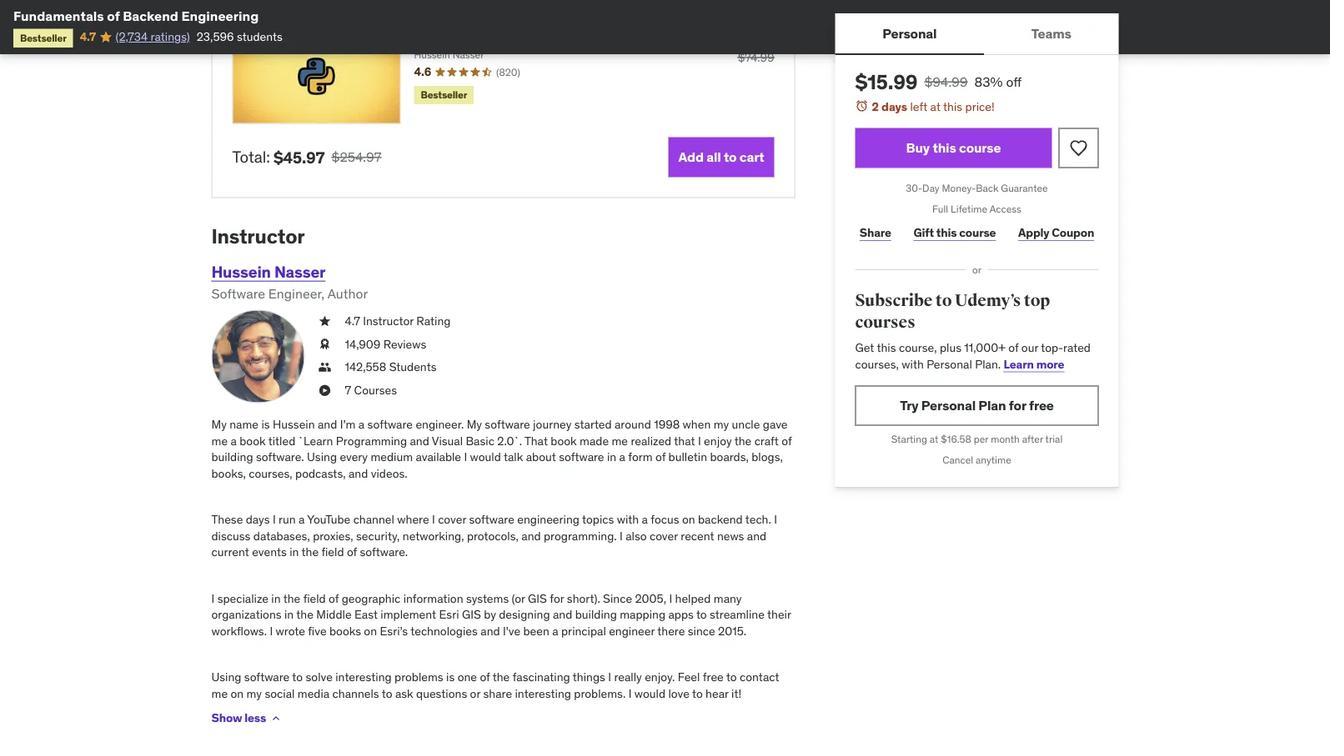 Task type: locate. For each thing, give the bounding box(es) containing it.
0 horizontal spatial my
[[212, 418, 227, 433]]

a right i'm
[[359, 418, 365, 433]]

courses
[[856, 312, 916, 333]]

with up also
[[617, 513, 639, 528]]

1 horizontal spatial instructor
[[363, 314, 414, 329]]

of left "our"
[[1009, 340, 1019, 355]]

2 horizontal spatial hussein
[[414, 49, 450, 61]]

would inside using software to solve interesting problems is one of the fascinating things i really enjoy. feel free to contact me on my social media channels to ask questions or share interesting problems. i would love to hear it!
[[635, 687, 666, 702]]

1 vertical spatial would
[[635, 687, 666, 702]]

this for buy
[[933, 139, 957, 156]]

enjoy
[[704, 434, 732, 449]]

is inside using software to solve interesting problems is one of the fascinating things i really enjoy. feel free to contact me on my social media channels to ask questions or share interesting problems. i would love to hear it!
[[446, 670, 455, 685]]

in down made
[[607, 450, 617, 465]]

and down tech.
[[747, 529, 767, 544]]

medium
[[371, 450, 413, 465]]

2 my from the left
[[467, 418, 482, 433]]

personal up $15.99
[[883, 25, 937, 42]]

add all to cart
[[679, 149, 765, 166]]

0 horizontal spatial courses,
[[249, 467, 293, 482]]

4.7 down fundamentals
[[80, 29, 96, 44]]

a inside i specialize in the field of geographic information systems (or gis for short). since 2005, i helped many organizations in the middle east implement esri gis by designing and building mapping apps to streamline their workflows. i wrote five books on esri's technologies and i've been a principal engineer there since 2015.
[[553, 624, 559, 639]]

xsmall image left 7 on the bottom left of page
[[318, 383, 332, 399]]

of up middle on the left
[[329, 591, 339, 606]]

course,
[[899, 340, 937, 355]]

0 vertical spatial on
[[682, 513, 696, 528]]

on up the show less
[[231, 687, 244, 702]]

1 vertical spatial personal
[[927, 357, 973, 372]]

days
[[882, 99, 908, 114], [246, 513, 270, 528]]

0 horizontal spatial days
[[246, 513, 270, 528]]

esri's
[[380, 624, 408, 639]]

0 horizontal spatial hussein
[[212, 262, 271, 282]]

to inside button
[[724, 149, 737, 166]]

fascinating
[[513, 670, 570, 685]]

142,558
[[345, 360, 387, 375]]

at left $16.58
[[930, 433, 939, 446]]

interesting up channels
[[336, 670, 392, 685]]

4.6
[[414, 65, 431, 80]]

nasser inside hussein nasser software engineer, author
[[274, 262, 326, 282]]

1 vertical spatial is
[[446, 670, 455, 685]]

this for get
[[877, 340, 897, 355]]

0 vertical spatial course
[[959, 139, 1002, 156]]

field inside these days i run a youtube channel where i cover software engineering topics with a focus on backend tech. i discuss databases, proxies, security, networking, protocols, and programming. i also cover recent news and current events in the field of software.
[[322, 545, 344, 560]]

students
[[389, 360, 437, 375]]

course for gift this course
[[960, 225, 997, 240]]

1 vertical spatial using
[[212, 670, 242, 685]]

the down uncle
[[735, 434, 752, 449]]

xsmall image down author
[[318, 314, 332, 330]]

course down the lifetime
[[960, 225, 997, 240]]

backend
[[123, 7, 178, 24]]

0 vertical spatial personal
[[883, 25, 937, 42]]

boards,
[[710, 450, 749, 465]]

0 horizontal spatial xsmall image
[[270, 712, 283, 726]]

at right the left
[[931, 99, 941, 114]]

of up (2,734
[[107, 7, 120, 24]]

i up networking,
[[432, 513, 435, 528]]

using inside using software to solve interesting problems is one of the fascinating things i really enjoy. feel free to contact me on my social media channels to ask questions or share interesting problems. i would love to hear it!
[[212, 670, 242, 685]]

xsmall image
[[318, 314, 332, 330], [318, 337, 332, 353], [318, 360, 332, 376]]

databases,
[[253, 529, 310, 544]]

0 horizontal spatial nasser
[[274, 262, 326, 282]]

1 horizontal spatial courses,
[[856, 357, 899, 372]]

i left the specialize
[[212, 591, 215, 606]]

for inside i specialize in the field of geographic information systems (or gis for short). since 2005, i helped many organizations in the middle east implement esri gis by designing and building mapping apps to streamline their workflows. i wrote five books on esri's technologies and i've been a principal engineer there since 2015.
[[550, 591, 564, 606]]

0 horizontal spatial free
[[703, 670, 724, 685]]

30-day money-back guarantee full lifetime access
[[906, 182, 1049, 216]]

would down enjoy.
[[635, 687, 666, 702]]

0 vertical spatial software.
[[256, 450, 304, 465]]

1 horizontal spatial would
[[635, 687, 666, 702]]

my up less
[[247, 687, 262, 702]]

xsmall image
[[318, 383, 332, 399], [270, 712, 283, 726]]

in inside my name is hussein and i'm a software engineer. my software journey started around 1998 when my uncle gave me a book titled `learn programming and visual basic 2.0`. that book made me realized that i enjoy the craft of building software. using every medium available i would talk about software in a form of bulletin boards, blogs, books, courses, podcasts, and videos.
[[607, 450, 617, 465]]

4.7 up 14,909
[[345, 314, 360, 329]]

form
[[629, 450, 653, 465]]

networking,
[[403, 529, 464, 544]]

backend
[[698, 513, 743, 528]]

1 vertical spatial field
[[303, 591, 326, 606]]

1 xsmall image from the top
[[318, 314, 332, 330]]

a right been
[[553, 624, 559, 639]]

1 horizontal spatial days
[[882, 99, 908, 114]]

this
[[944, 99, 963, 114], [933, 139, 957, 156], [937, 225, 957, 240], [877, 340, 897, 355]]

buy this course button
[[856, 128, 1053, 168]]

run
[[279, 513, 296, 528]]

1 vertical spatial on
[[364, 624, 377, 639]]

1 vertical spatial building
[[575, 608, 617, 623]]

me inside using software to solve interesting problems is one of the fascinating things i really enjoy. feel free to contact me on my social media channels to ask questions or share interesting problems. i would love to hear it!
[[212, 687, 228, 702]]

per
[[974, 433, 989, 446]]

alarm image
[[856, 99, 869, 113]]

1 vertical spatial days
[[246, 513, 270, 528]]

since
[[603, 591, 632, 606]]

courses, inside my name is hussein and i'm a software engineer. my software journey started around 1998 when my uncle gave me a book titled `learn programming and visual basic 2.0`. that book made me realized that i enjoy the craft of building software. using every medium available i would talk about software in a form of bulletin boards, blogs, books, courses, podcasts, and videos.
[[249, 467, 293, 482]]

142,558 students
[[345, 360, 437, 375]]

1 horizontal spatial book
[[551, 434, 577, 449]]

1 vertical spatial courses,
[[249, 467, 293, 482]]

bestseller down 4.6
[[421, 89, 467, 102]]

book down journey
[[551, 434, 577, 449]]

0 horizontal spatial or
[[470, 687, 481, 702]]

where
[[397, 513, 429, 528]]

is right name
[[261, 418, 270, 433]]

this inside button
[[933, 139, 957, 156]]

add all to cart button
[[669, 138, 775, 178]]

4.7 for 4.7
[[80, 29, 96, 44]]

day
[[923, 182, 940, 195]]

this right buy in the right of the page
[[933, 139, 957, 156]]

1 vertical spatial free
[[703, 670, 724, 685]]

this right the get on the right
[[877, 340, 897, 355]]

esri
[[439, 608, 459, 623]]

personal down plus
[[927, 357, 973, 372]]

this inside get this course, plus 11,000+ of our top-rated courses, with personal plan.
[[877, 340, 897, 355]]

1 horizontal spatial for
[[1009, 397, 1027, 414]]

wrote
[[276, 624, 305, 639]]

(or
[[512, 591, 525, 606]]

me up 'show'
[[212, 687, 228, 702]]

try personal plan for free link
[[856, 386, 1099, 426]]

0 vertical spatial or
[[973, 263, 982, 276]]

1 vertical spatial 4.7
[[345, 314, 360, 329]]

field down proxies,
[[322, 545, 344, 560]]

1 horizontal spatial with
[[902, 357, 924, 372]]

1 vertical spatial or
[[470, 687, 481, 702]]

using up podcasts,
[[307, 450, 337, 465]]

current
[[212, 545, 249, 560]]

xsmall image right less
[[270, 712, 283, 726]]

instructor up 14,909 reviews
[[363, 314, 414, 329]]

interesting down the fascinating
[[515, 687, 571, 702]]

hussein inside my name is hussein and i'm a software engineer. my software journey started around 1998 when my uncle gave me a book titled `learn programming and visual basic 2.0`. that book made me realized that i enjoy the craft of building software. using every medium available i would talk about software in a form of bulletin boards, blogs, books, courses, podcasts, and videos.
[[273, 418, 315, 433]]

1 horizontal spatial free
[[1030, 397, 1054, 414]]

7 courses
[[345, 383, 397, 398]]

free
[[1030, 397, 1054, 414], [703, 670, 724, 685]]

i right that
[[698, 434, 701, 449]]

plan.
[[975, 357, 1001, 372]]

0 horizontal spatial interesting
[[336, 670, 392, 685]]

implement
[[381, 608, 436, 623]]

0 vertical spatial with
[[902, 357, 924, 372]]

$94.99
[[925, 73, 968, 90]]

me down 'around'
[[612, 434, 628, 449]]

at inside starting at $16.58 per month after trial cancel anytime
[[930, 433, 939, 446]]

social
[[265, 687, 295, 702]]

1 vertical spatial xsmall image
[[270, 712, 283, 726]]

try personal plan for free
[[900, 397, 1054, 414]]

course inside button
[[959, 139, 1002, 156]]

0 vertical spatial nasser
[[453, 49, 484, 61]]

is left one
[[446, 670, 455, 685]]

my up the basic
[[467, 418, 482, 433]]

course up back
[[959, 139, 1002, 156]]

building up the principal at the bottom of page
[[575, 608, 617, 623]]

1 vertical spatial gis
[[462, 608, 481, 623]]

0 horizontal spatial instructor
[[212, 224, 305, 249]]

gift this course
[[914, 225, 997, 240]]

hussein inside hussein nasser software engineer, author
[[212, 262, 271, 282]]

in
[[607, 450, 617, 465], [290, 545, 299, 560], [271, 591, 281, 606], [284, 608, 294, 623]]

0 horizontal spatial with
[[617, 513, 639, 528]]

0 horizontal spatial my
[[247, 687, 262, 702]]

0 horizontal spatial using
[[212, 670, 242, 685]]

top
[[1024, 291, 1051, 311]]

1 horizontal spatial nasser
[[453, 49, 484, 61]]

programming.
[[544, 529, 617, 544]]

on up recent
[[682, 513, 696, 528]]

on
[[682, 513, 696, 528], [364, 624, 377, 639], [231, 687, 244, 702]]

0 vertical spatial courses,
[[856, 357, 899, 372]]

to up since
[[697, 608, 707, 623]]

0 vertical spatial xsmall image
[[318, 383, 332, 399]]

my inside my name is hussein and i'm a software engineer. my software journey started around 1998 when my uncle gave me a book titled `learn programming and visual basic 2.0`. that book made me realized that i enjoy the craft of building software. using every medium available i would talk about software in a form of bulletin boards, blogs, books, courses, podcasts, and videos.
[[714, 418, 729, 433]]

for right plan
[[1009, 397, 1027, 414]]

starting
[[892, 433, 928, 446]]

rating
[[417, 314, 451, 329]]

(2,734
[[116, 29, 148, 44]]

software down made
[[559, 450, 605, 465]]

2 vertical spatial hussein
[[273, 418, 315, 433]]

been
[[524, 624, 550, 639]]

software. down titled
[[256, 450, 304, 465]]

the up share
[[493, 670, 510, 685]]

1 vertical spatial software.
[[360, 545, 408, 560]]

0 horizontal spatial building
[[212, 450, 253, 465]]

xsmall image left 14,909
[[318, 337, 332, 353]]

teams
[[1032, 25, 1072, 42]]

0 vertical spatial instructor
[[212, 224, 305, 249]]

my
[[212, 418, 227, 433], [467, 418, 482, 433]]

one
[[458, 670, 477, 685]]

1 horizontal spatial xsmall image
[[318, 383, 332, 399]]

0 vertical spatial bestseller
[[20, 31, 67, 44]]

2 xsmall image from the top
[[318, 337, 332, 353]]

0 vertical spatial 4.7
[[80, 29, 96, 44]]

1 horizontal spatial is
[[446, 670, 455, 685]]

students
[[237, 29, 283, 44]]

on down east
[[364, 624, 377, 639]]

0 vertical spatial would
[[470, 450, 501, 465]]

me up books,
[[212, 434, 228, 449]]

0 horizontal spatial on
[[231, 687, 244, 702]]

and down "every" at the bottom left of the page
[[349, 467, 368, 482]]

books
[[330, 624, 361, 639]]

plus
[[940, 340, 962, 355]]

that
[[525, 434, 548, 449]]

course for buy this course
[[959, 139, 1002, 156]]

the inside my name is hussein and i'm a software engineer. my software journey started around 1998 when my uncle gave me a book titled `learn programming and visual basic 2.0`. that book made me realized that i enjoy the craft of building software. using every medium available i would talk about software in a form of bulletin boards, blogs, books, courses, podcasts, and videos.
[[735, 434, 752, 449]]

nasser for hussein nasser software engineer, author
[[274, 262, 326, 282]]

1 vertical spatial xsmall image
[[318, 337, 332, 353]]

0 vertical spatial free
[[1030, 397, 1054, 414]]

gis
[[528, 591, 547, 606], [462, 608, 481, 623]]

bestseller down fundamentals
[[20, 31, 67, 44]]

1 horizontal spatial gis
[[528, 591, 547, 606]]

software up social
[[244, 670, 290, 685]]

recent
[[681, 529, 715, 544]]

4.7
[[80, 29, 96, 44], [345, 314, 360, 329]]

uncle
[[732, 418, 760, 433]]

1 vertical spatial bestseller
[[421, 89, 467, 102]]

personal up $16.58
[[922, 397, 976, 414]]

hussein nasser
[[414, 49, 484, 61]]

and down engineering
[[522, 529, 541, 544]]

1 vertical spatial nasser
[[274, 262, 326, 282]]

this right gift
[[937, 225, 957, 240]]

hussein up 4.6
[[414, 49, 450, 61]]

a right run
[[299, 513, 305, 528]]

instructor up hussein nasser link
[[212, 224, 305, 249]]

xsmall image left 142,558
[[318, 360, 332, 376]]

would down the basic
[[470, 450, 501, 465]]

free up the after
[[1030, 397, 1054, 414]]

1 horizontal spatial software.
[[360, 545, 408, 560]]

0 vertical spatial xsmall image
[[318, 314, 332, 330]]

0 horizontal spatial cover
[[438, 513, 466, 528]]

workflows.
[[212, 624, 267, 639]]

23,596
[[197, 29, 234, 44]]

1 horizontal spatial using
[[307, 450, 337, 465]]

this down $94.99
[[944, 99, 963, 114]]

0 horizontal spatial book
[[240, 434, 266, 449]]

of
[[107, 7, 120, 24], [1009, 340, 1019, 355], [782, 434, 792, 449], [656, 450, 666, 465], [347, 545, 357, 560], [329, 591, 339, 606], [480, 670, 490, 685]]

my inside using software to solve interesting problems is one of the fascinating things i really enjoy. feel free to contact me on my social media channels to ask questions or share interesting problems. i would love to hear it!
[[247, 687, 262, 702]]

hussein up software
[[212, 262, 271, 282]]

0 vertical spatial building
[[212, 450, 253, 465]]

1 horizontal spatial building
[[575, 608, 617, 623]]

0 vertical spatial is
[[261, 418, 270, 433]]

my left name
[[212, 418, 227, 433]]

cancel
[[943, 454, 974, 467]]

using up 'show'
[[212, 670, 242, 685]]

0 horizontal spatial software.
[[256, 450, 304, 465]]

building up books,
[[212, 450, 253, 465]]

software inside using software to solve interesting problems is one of the fascinating things i really enjoy. feel free to contact me on my social media channels to ask questions or share interesting problems. i would love to hear it!
[[244, 670, 290, 685]]

0 vertical spatial my
[[714, 418, 729, 433]]

0 vertical spatial using
[[307, 450, 337, 465]]

$16.58
[[941, 433, 972, 446]]

software. down security,
[[360, 545, 408, 560]]

xsmall image for 142,558 students
[[318, 360, 332, 376]]

on inside these days i run a youtube channel where i cover software engineering topics with a focus on backend tech. i discuss databases, proxies, security, networking, protocols, and programming. i also cover recent news and current events in the field of software.
[[682, 513, 696, 528]]

4.7 for 4.7 instructor rating
[[345, 314, 360, 329]]

1 vertical spatial at
[[930, 433, 939, 446]]

udemy's
[[955, 291, 1021, 311]]

to down feel at the bottom
[[692, 687, 703, 702]]

to right all
[[724, 149, 737, 166]]

0 horizontal spatial gis
[[462, 608, 481, 623]]

using
[[307, 450, 337, 465], [212, 670, 242, 685]]

days inside these days i run a youtube channel where i cover software engineering topics with a focus on backend tech. i discuss databases, proxies, security, networking, protocols, and programming. i also cover recent news and current events in the field of software.
[[246, 513, 270, 528]]

or up udemy's
[[973, 263, 982, 276]]

days right 2
[[882, 99, 908, 114]]

0 horizontal spatial would
[[470, 450, 501, 465]]

1 vertical spatial cover
[[650, 529, 678, 544]]

on inside i specialize in the field of geographic information systems (or gis for short). since 2005, i helped many organizations in the middle east implement esri gis by designing and building mapping apps to streamline their workflows. i wrote five books on esri's technologies and i've been a principal engineer there since 2015.
[[364, 624, 377, 639]]

in down databases,
[[290, 545, 299, 560]]

hussein up titled
[[273, 418, 315, 433]]

tab list
[[836, 13, 1119, 55]]

1 horizontal spatial my
[[467, 418, 482, 433]]

0 horizontal spatial bestseller
[[20, 31, 67, 44]]

problems.
[[574, 687, 626, 702]]

using software to solve interesting problems is one of the fascinating things i really enjoy. feel free to contact me on my social media channels to ask questions or share interesting problems. i would love to hear it!
[[212, 670, 780, 702]]

to
[[724, 149, 737, 166], [936, 291, 952, 311], [697, 608, 707, 623], [292, 670, 303, 685], [727, 670, 737, 685], [382, 687, 393, 702], [692, 687, 703, 702]]

a up also
[[642, 513, 648, 528]]

1 vertical spatial course
[[960, 225, 997, 240]]

days up databases,
[[246, 513, 270, 528]]

1 horizontal spatial bestseller
[[421, 89, 467, 102]]

1 horizontal spatial hussein
[[273, 418, 315, 433]]

these
[[212, 513, 243, 528]]

to inside subscribe to udemy's top courses
[[936, 291, 952, 311]]

of inside i specialize in the field of geographic information systems (or gis for short). since 2005, i helped many organizations in the middle east implement esri gis by designing and building mapping apps to streamline their workflows. i wrote five books on esri's technologies and i've been a principal engineer there since 2015.
[[329, 591, 339, 606]]

2 vertical spatial on
[[231, 687, 244, 702]]

book
[[240, 434, 266, 449], [551, 434, 577, 449]]

2015.
[[718, 624, 747, 639]]

0 horizontal spatial for
[[550, 591, 564, 606]]

courses, inside get this course, plus 11,000+ of our top-rated courses, with personal plan.
[[856, 357, 899, 372]]

2 horizontal spatial on
[[682, 513, 696, 528]]

of right one
[[480, 670, 490, 685]]

with inside get this course, plus 11,000+ of our top-rated courses, with personal plan.
[[902, 357, 924, 372]]

me for using software to solve interesting problems is one of the fascinating things i really enjoy. feel free to contact me on my social media channels to ask questions or share interesting problems. i would love to hear it!
[[212, 687, 228, 702]]

total: $45.97 $254.97
[[232, 147, 382, 168]]

0 horizontal spatial is
[[261, 418, 270, 433]]

field up middle on the left
[[303, 591, 326, 606]]

1 vertical spatial my
[[247, 687, 262, 702]]

0 vertical spatial hussein
[[414, 49, 450, 61]]

1 horizontal spatial 4.7
[[345, 314, 360, 329]]

0 vertical spatial for
[[1009, 397, 1027, 414]]

to inside i specialize in the field of geographic information systems (or gis for short). since 2005, i helped many organizations in the middle east implement esri gis by designing and building mapping apps to streamline their workflows. i wrote five books on esri's technologies and i've been a principal engineer there since 2015.
[[697, 608, 707, 623]]

personal button
[[836, 13, 985, 53]]

software up programming
[[368, 418, 413, 433]]

1 vertical spatial with
[[617, 513, 639, 528]]

of down proxies,
[[347, 545, 357, 560]]

cover down focus
[[650, 529, 678, 544]]

0 horizontal spatial 4.7
[[80, 29, 96, 44]]

news
[[717, 529, 745, 544]]

courses, down the get on the right
[[856, 357, 899, 372]]

3 xsmall image from the top
[[318, 360, 332, 376]]

my up 'enjoy'
[[714, 418, 729, 433]]

courses, down titled
[[249, 467, 293, 482]]

i left run
[[273, 513, 276, 528]]

systems
[[466, 591, 509, 606]]

with down course,
[[902, 357, 924, 372]]

all
[[707, 149, 721, 166]]

1 horizontal spatial on
[[364, 624, 377, 639]]

at
[[931, 99, 941, 114], [930, 433, 939, 446]]

1 vertical spatial hussein
[[212, 262, 271, 282]]

the inside using software to solve interesting problems is one of the fascinating things i really enjoy. feel free to contact me on my social media channels to ask questions or share interesting problems. i would love to hear it!
[[493, 670, 510, 685]]

started
[[575, 418, 612, 433]]



Task type: describe. For each thing, give the bounding box(es) containing it.
name
[[230, 418, 259, 433]]

1 my from the left
[[212, 418, 227, 433]]

every
[[340, 450, 368, 465]]

of down the gave at the right bottom of page
[[782, 434, 792, 449]]

lifetime
[[951, 203, 988, 216]]

on inside using software to solve interesting problems is one of the fascinating things i really enjoy. feel free to contact me on my social media channels to ask questions or share interesting problems. i would love to hear it!
[[231, 687, 244, 702]]

1 vertical spatial instructor
[[363, 314, 414, 329]]

me for my name is hussein and i'm a software engineer. my software journey started around 1998 when my uncle gave me a book titled `learn programming and visual basic 2.0`. that book made me realized that i enjoy the craft of building software. using every medium available i would talk about software in a form of bulletin boards, blogs, books, courses, podcasts, and videos.
[[212, 434, 228, 449]]

to up it!
[[727, 670, 737, 685]]

guarantee
[[1001, 182, 1049, 195]]

realized
[[631, 434, 672, 449]]

i left also
[[620, 529, 623, 544]]

and up available
[[410, 434, 429, 449]]

courses
[[354, 383, 397, 398]]

in up wrote
[[284, 608, 294, 623]]

1998
[[654, 418, 680, 433]]

share
[[860, 225, 892, 240]]

this for gift
[[937, 225, 957, 240]]

software up 2.0`.
[[485, 418, 530, 433]]

hussein nasser software engineer, author
[[212, 262, 368, 303]]

days for these
[[246, 513, 270, 528]]

using inside my name is hussein and i'm a software engineer. my software journey started around 1998 when my uncle gave me a book titled `learn programming and visual basic 2.0`. that book made me realized that i enjoy the craft of building software. using every medium available i would talk about software in a form of bulletin boards, blogs, books, courses, podcasts, and videos.
[[307, 450, 337, 465]]

to left the solve
[[292, 670, 303, 685]]

2
[[872, 99, 879, 114]]

11,000+
[[965, 340, 1006, 355]]

love
[[669, 687, 690, 702]]

personal inside button
[[883, 25, 937, 42]]

things
[[573, 670, 606, 685]]

the up wrote
[[283, 591, 301, 606]]

0 vertical spatial at
[[931, 99, 941, 114]]

when
[[683, 418, 711, 433]]

subscribe
[[856, 291, 933, 311]]

show less button
[[212, 702, 283, 736]]

xsmall image for 4.7 instructor rating
[[318, 314, 332, 330]]

geographic
[[342, 591, 401, 606]]

2 book from the left
[[551, 434, 577, 449]]

1 horizontal spatial or
[[973, 263, 982, 276]]

of inside get this course, plus 11,000+ of our top-rated courses, with personal plan.
[[1009, 340, 1019, 355]]

or inside using software to solve interesting problems is one of the fascinating things i really enjoy. feel free to contact me on my social media channels to ask questions or share interesting problems. i would love to hear it!
[[470, 687, 481, 702]]

problems
[[395, 670, 444, 685]]

xsmall image for 14,909 reviews
[[318, 337, 332, 353]]

and up `learn
[[318, 418, 337, 433]]

add
[[679, 149, 704, 166]]

820 reviews element
[[496, 66, 521, 80]]

i down really
[[629, 687, 632, 702]]

0 vertical spatial gis
[[528, 591, 547, 606]]

of inside these days i run a youtube channel where i cover software engineering topics with a focus on backend tech. i discuss databases, proxies, security, networking, protocols, and programming. i also cover recent news and current events in the field of software.
[[347, 545, 357, 560]]

back
[[976, 182, 999, 195]]

talk
[[504, 450, 523, 465]]

1 horizontal spatial interesting
[[515, 687, 571, 702]]

engineering
[[181, 7, 259, 24]]

journey
[[533, 418, 572, 433]]

plan
[[979, 397, 1007, 414]]

is inside my name is hussein and i'm a software engineer. my software journey started around 1998 when my uncle gave me a book titled `learn programming and visual basic 2.0`. that book made me realized that i enjoy the craft of building software. using every medium available i would talk about software in a form of bulletin boards, blogs, books, courses, podcasts, and videos.
[[261, 418, 270, 433]]

craft
[[755, 434, 779, 449]]

i right tech.
[[774, 513, 778, 528]]

programming
[[336, 434, 407, 449]]

a down name
[[231, 434, 237, 449]]

0 vertical spatial interesting
[[336, 670, 392, 685]]

titled
[[268, 434, 296, 449]]

(2,734 ratings)
[[116, 29, 190, 44]]

channel
[[353, 513, 395, 528]]

and down 'by'
[[481, 624, 500, 639]]

hussein for hussein nasser
[[414, 49, 450, 61]]

it!
[[732, 687, 742, 702]]

try
[[900, 397, 919, 414]]

show less
[[212, 711, 266, 726]]

software. inside my name is hussein and i'm a software engineer. my software journey started around 1998 when my uncle gave me a book titled `learn programming and visual basic 2.0`. that book made me realized that i enjoy the craft of building software. using every medium available i would talk about software in a form of bulletin boards, blogs, books, courses, podcasts, and videos.
[[256, 450, 304, 465]]

$254.97
[[332, 149, 382, 166]]

in right the specialize
[[271, 591, 281, 606]]

starting at $16.58 per month after trial cancel anytime
[[892, 433, 1063, 467]]

i left wrote
[[270, 624, 273, 639]]

with inside these days i run a youtube channel where i cover software engineering topics with a focus on backend tech. i discuss databases, proxies, security, networking, protocols, and programming. i also cover recent news and current events in the field of software.
[[617, 513, 639, 528]]

engineer
[[609, 624, 655, 639]]

0 vertical spatial cover
[[438, 513, 466, 528]]

full
[[933, 203, 949, 216]]

get
[[856, 340, 875, 355]]

author
[[328, 285, 368, 303]]

software. inside these days i run a youtube channel where i cover software engineering topics with a focus on backend tech. i discuss databases, proxies, security, networking, protocols, and programming. i also cover recent news and current events in the field of software.
[[360, 545, 408, 560]]

feel
[[678, 670, 700, 685]]

blogs,
[[752, 450, 783, 465]]

specialize
[[217, 591, 269, 606]]

basic
[[466, 434, 495, 449]]

2005,
[[635, 591, 667, 606]]

xsmall image inside show less button
[[270, 712, 283, 726]]

$45.97
[[274, 148, 325, 168]]

channels
[[333, 687, 379, 702]]

hussein nasser image
[[212, 310, 305, 404]]

field inside i specialize in the field of geographic information systems (or gis for short). since 2005, i helped many organizations in the middle east implement esri gis by designing and building mapping apps to streamline their workflows. i wrote five books on esri's technologies and i've been a principal engineer there since 2015.
[[303, 591, 326, 606]]

proxies,
[[313, 529, 353, 544]]

less
[[245, 711, 266, 726]]

events
[[252, 545, 287, 560]]

building inside my name is hussein and i'm a software engineer. my software journey started around 1998 when my uncle gave me a book titled `learn programming and visual basic 2.0`. that book made me realized that i enjoy the craft of building software. using every medium available i would talk about software in a form of bulletin boards, blogs, books, courses, podcasts, and videos.
[[212, 450, 253, 465]]

days for 2
[[882, 99, 908, 114]]

of inside using software to solve interesting problems is one of the fascinating things i really enjoy. feel free to contact me on my social media channels to ask questions or share interesting problems. i would love to hear it!
[[480, 670, 490, 685]]

anytime
[[976, 454, 1012, 467]]

that
[[674, 434, 695, 449]]

focus
[[651, 513, 680, 528]]

i down the basic
[[464, 450, 467, 465]]

show
[[212, 711, 242, 726]]

about
[[526, 450, 556, 465]]

a left form
[[620, 450, 626, 465]]

2 vertical spatial personal
[[922, 397, 976, 414]]

30-
[[906, 182, 923, 195]]

i left really
[[608, 670, 612, 685]]

i up apps
[[669, 591, 673, 606]]

also
[[626, 529, 647, 544]]

learn
[[1004, 357, 1034, 372]]

hear
[[706, 687, 729, 702]]

more
[[1037, 357, 1065, 372]]

nasser for hussein nasser
[[453, 49, 484, 61]]

tab list containing personal
[[836, 13, 1119, 55]]

hussein for hussein nasser software engineer, author
[[212, 262, 271, 282]]

23,596 students
[[197, 29, 283, 44]]

would inside my name is hussein and i'm a software engineer. my software journey started around 1998 when my uncle gave me a book titled `learn programming and visual basic 2.0`. that book made me realized that i enjoy the craft of building software. using every medium available i would talk about software in a form of bulletin boards, blogs, books, courses, podcasts, and videos.
[[470, 450, 501, 465]]

apply
[[1019, 225, 1050, 240]]

the up five
[[296, 608, 314, 623]]

organizations
[[212, 608, 282, 623]]

software inside these days i run a youtube channel where i cover software engineering topics with a focus on backend tech. i discuss databases, proxies, security, networking, protocols, and programming. i also cover recent news and current events in the field of software.
[[469, 513, 515, 528]]

short).
[[567, 591, 601, 606]]

$15.99 $94.99 83% off
[[856, 69, 1022, 94]]

since
[[688, 624, 716, 639]]

engineer,
[[269, 285, 325, 303]]

83%
[[975, 73, 1003, 90]]

wishlist image
[[1069, 138, 1089, 158]]

information
[[404, 591, 464, 606]]

and down short).
[[553, 608, 573, 623]]

building inside i specialize in the field of geographic information systems (or gis for short). since 2005, i helped many organizations in the middle east implement esri gis by designing and building mapping apps to streamline their workflows. i wrote five books on esri's technologies and i've been a principal engineer there since 2015.
[[575, 608, 617, 623]]

gift
[[914, 225, 934, 240]]

$74.99
[[738, 50, 775, 66]]

topics
[[582, 513, 614, 528]]

personal inside get this course, plus 11,000+ of our top-rated courses, with personal plan.
[[927, 357, 973, 372]]

money-
[[942, 182, 976, 195]]

free inside using software to solve interesting problems is one of the fascinating things i really enjoy. feel free to contact me on my social media channels to ask questions or share interesting problems. i would love to hear it!
[[703, 670, 724, 685]]

security,
[[356, 529, 400, 544]]

to left the ask
[[382, 687, 393, 702]]

off
[[1007, 73, 1022, 90]]

the inside these days i run a youtube channel where i cover software engineering topics with a focus on backend tech. i discuss databases, proxies, security, networking, protocols, and programming. i also cover recent news and current events in the field of software.
[[302, 545, 319, 560]]

software
[[212, 285, 265, 303]]

month
[[991, 433, 1020, 446]]

principal
[[562, 624, 606, 639]]

1 book from the left
[[240, 434, 266, 449]]

of down realized
[[656, 450, 666, 465]]

in inside these days i run a youtube channel where i cover software engineering topics with a focus on backend tech. i discuss databases, proxies, security, networking, protocols, and programming. i also cover recent news and current events in the field of software.
[[290, 545, 299, 560]]



Task type: vqa. For each thing, say whether or not it's contained in the screenshot.
Shopping cart with 0 items ICON
no



